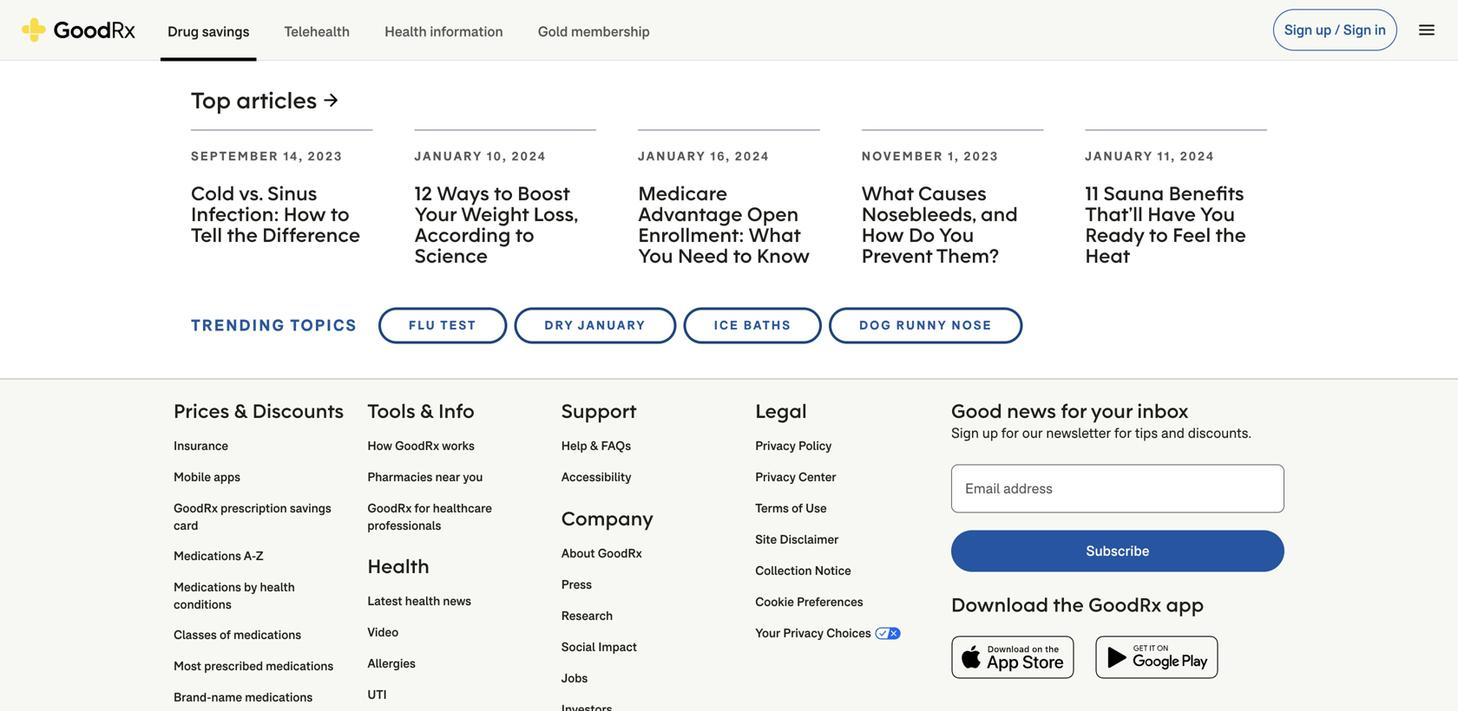 Task type: describe. For each thing, give the bounding box(es) containing it.
2024 for open
[[735, 148, 770, 164]]

address
[[1003, 480, 1053, 498]]

help & faqs
[[561, 438, 631, 454]]

10,
[[487, 148, 507, 164]]

them?
[[936, 243, 999, 268]]

open
[[747, 201, 799, 226]]

discounts.
[[1188, 424, 1251, 442]]

your privacy choices link
[[755, 625, 901, 643]]

medications by health conditions link
[[174, 579, 347, 614]]

sauna
[[1104, 180, 1164, 206]]

runny
[[896, 318, 947, 334]]

january for 11
[[1085, 148, 1153, 164]]

of for terms
[[792, 501, 803, 517]]

goodrx for healthcare professionals
[[367, 501, 495, 534]]

health navigation
[[367, 554, 541, 712]]

the inside the cold vs. sinus infection: how to tell the difference
[[227, 222, 258, 247]]

dog runny nose link
[[829, 308, 1023, 344]]

Email address text field
[[951, 465, 1285, 513]]

for left "our"
[[1001, 424, 1019, 442]]

ready
[[1085, 222, 1144, 247]]

your inside 12 ways to boost your weight loss, according to science
[[415, 201, 457, 226]]

cold
[[191, 180, 235, 206]]

need
[[678, 243, 729, 268]]

site disclaimer link
[[755, 531, 839, 549]]

our
[[1022, 424, 1043, 442]]

uti link
[[367, 687, 387, 704]]

help
[[561, 438, 587, 454]]

12
[[415, 180, 432, 206]]

arrow_forward
[[320, 90, 341, 111]]

sign up / sign in button
[[1273, 9, 1397, 51]]

news inside good news for your inbox sign up for our newsletter for tips and discounts.
[[1007, 398, 1056, 423]]

privacy for privacy center
[[755, 469, 796, 485]]

latest health news
[[367, 594, 471, 610]]

collection notice link
[[755, 563, 851, 580]]

flu
[[409, 318, 436, 334]]

dog
[[859, 318, 892, 334]]

about goodrx link
[[561, 545, 642, 563]]

have
[[1148, 201, 1196, 226]]

policy
[[798, 438, 832, 454]]

goodrx inside goodrx for healthcare professionals
[[367, 501, 412, 517]]

information
[[430, 23, 503, 41]]

video link
[[367, 624, 399, 642]]

tools
[[367, 398, 415, 423]]

boost
[[517, 180, 570, 206]]

gold membership
[[538, 23, 650, 41]]

11,
[[1158, 148, 1176, 164]]

professionals
[[367, 518, 441, 534]]

health for health information
[[385, 23, 427, 41]]

good news for your inbox sign up for our newsletter for tips and discounts.
[[951, 398, 1251, 442]]

insurance link
[[174, 438, 228, 455]]

flu test link
[[378, 308, 507, 344]]

legal navigation
[[755, 398, 929, 643]]

2024 for benefits
[[1180, 148, 1215, 164]]

your inside "link"
[[755, 626, 780, 642]]

discounts
[[252, 398, 344, 423]]

brand-name medications
[[174, 690, 313, 706]]

to inside 'medicare advantage open enrollment: what you need to know'
[[733, 243, 752, 268]]

tell
[[191, 222, 222, 247]]

january 10, 2024
[[415, 148, 547, 164]]

how goodrx works
[[367, 438, 475, 454]]

what inside 'medicare advantage open enrollment: what you need to know'
[[749, 222, 801, 247]]

that'll
[[1085, 201, 1143, 226]]

a-
[[244, 548, 256, 564]]

good
[[951, 398, 1002, 423]]

of for classes
[[220, 627, 231, 643]]

menu button
[[1408, 11, 1446, 49]]

info
[[438, 398, 475, 423]]

to down 10,
[[494, 180, 513, 206]]

savings inside goodrx prescription savings card
[[290, 501, 331, 517]]

drug
[[168, 23, 199, 41]]

0 horizontal spatial savings
[[202, 23, 250, 41]]

health information
[[385, 23, 503, 41]]

you inside what causes nosebleeds, and how do you prevent them?
[[939, 222, 974, 247]]

your privacy choices
[[755, 626, 871, 642]]

january for medicare
[[638, 148, 706, 164]]

in
[[1375, 21, 1386, 39]]

16,
[[710, 148, 731, 164]]

2023 for nosebleeds,
[[964, 148, 999, 164]]

most prescribed medications link
[[174, 658, 334, 676]]

privacy for privacy policy
[[755, 438, 796, 454]]

ice
[[714, 318, 739, 334]]

dry january link
[[514, 308, 677, 344]]

and inside what causes nosebleeds, and how do you prevent them?
[[981, 201, 1018, 226]]

prices & discounts
[[174, 398, 344, 423]]

you for know
[[638, 243, 673, 268]]

sign inside good news for your inbox sign up for our newsletter for tips and discounts.
[[951, 424, 979, 442]]

medications a-z
[[174, 548, 264, 564]]

& for prices
[[234, 398, 248, 423]]

collection notice
[[755, 563, 851, 579]]

do
[[909, 222, 935, 247]]

goodrx inside company navigation
[[598, 546, 642, 562]]

prices & discounts navigation
[[174, 398, 347, 712]]

site
[[755, 532, 777, 548]]

gold
[[538, 23, 568, 41]]

articles
[[236, 85, 317, 115]]

medications a-z link
[[174, 548, 264, 565]]

test
[[440, 318, 477, 334]]

cookie preferences link
[[755, 594, 863, 611]]

by
[[244, 580, 257, 596]]

dry january
[[544, 318, 646, 334]]

weight
[[461, 201, 529, 226]]

about goodrx
[[561, 546, 642, 562]]

social impact
[[561, 640, 637, 656]]

newsletter
[[1046, 424, 1111, 442]]

medications for medications by health conditions
[[174, 580, 241, 596]]

how for sinus
[[284, 201, 326, 226]]

legal
[[755, 398, 807, 423]]

press link
[[561, 577, 592, 594]]

medications for brand-name medications
[[245, 690, 313, 706]]

privacy center link
[[755, 469, 836, 486]]



Task type: vqa. For each thing, say whether or not it's contained in the screenshot.
WALMART NEIGHBORHOOD MARKET PHARMACY LOGO at the left
no



Task type: locate. For each thing, give the bounding box(es) containing it.
0 horizontal spatial 2023
[[308, 148, 343, 164]]

january up medicare
[[638, 148, 706, 164]]

0 horizontal spatial sign
[[951, 424, 979, 442]]

2024 for to
[[512, 148, 547, 164]]

up down good on the right bottom of page
[[982, 424, 998, 442]]

medicare advantage open enrollment: what you need to know
[[638, 180, 810, 268]]

1 horizontal spatial what
[[862, 180, 914, 206]]

for inside goodrx for healthcare professionals
[[414, 501, 430, 517]]

your
[[1091, 398, 1133, 423]]

news
[[1007, 398, 1056, 423], [443, 594, 471, 610]]

2024 right 11,
[[1180, 148, 1215, 164]]

drug savings link
[[150, 0, 267, 61]]

dialog
[[0, 0, 1458, 712]]

and down inbox
[[1161, 424, 1185, 442]]

what inside what causes nosebleeds, and how do you prevent them?
[[862, 180, 914, 206]]

2023 right 1,
[[964, 148, 999, 164]]

to inside 11 sauna benefits that'll have you ready to feel the heat
[[1149, 222, 1168, 247]]

you
[[463, 469, 483, 485]]

news up "our"
[[1007, 398, 1056, 423]]

1 medications from the top
[[174, 548, 241, 564]]

social
[[561, 640, 595, 656]]

of inside classes of medications link
[[220, 627, 231, 643]]

mobile apps link
[[174, 469, 240, 486]]

& for tools
[[420, 398, 434, 423]]

privacy policy
[[755, 438, 832, 454]]

september 14, 2023
[[191, 148, 343, 164]]

11
[[1085, 180, 1099, 206]]

menu
[[1416, 20, 1437, 40]]

1 vertical spatial privacy
[[755, 469, 796, 485]]

the right feel
[[1216, 222, 1246, 247]]

how for nosebleeds,
[[862, 222, 904, 247]]

you inside 11 sauna benefits that'll have you ready to feel the heat
[[1200, 201, 1235, 226]]

how inside the cold vs. sinus infection: how to tell the difference
[[284, 201, 326, 226]]

pharmacies near you link
[[367, 469, 483, 486]]

& inside support navigation
[[590, 438, 598, 454]]

2 horizontal spatial &
[[590, 438, 598, 454]]

& right help
[[590, 438, 598, 454]]

classes of medications
[[174, 627, 301, 643]]

apps
[[214, 469, 240, 485]]

1 horizontal spatial you
[[939, 222, 974, 247]]

& for help
[[590, 438, 598, 454]]

goodrx for healthcare professionals link
[[367, 500, 541, 535]]

subscribe
[[1086, 542, 1150, 561]]

2 vertical spatial privacy
[[783, 626, 824, 642]]

works
[[442, 438, 475, 454]]

uti
[[367, 687, 387, 703]]

how inside what causes nosebleeds, and how do you prevent them?
[[862, 222, 904, 247]]

goodrx up professionals
[[367, 501, 412, 517]]

january up ways
[[415, 148, 482, 164]]

medications up brand-name medications
[[266, 659, 334, 675]]

1 vertical spatial medications
[[266, 659, 334, 675]]

2 vertical spatial medications
[[245, 690, 313, 706]]

near
[[435, 469, 460, 485]]

you left need
[[638, 243, 673, 268]]

1 vertical spatial what
[[749, 222, 801, 247]]

0 horizontal spatial 2024
[[512, 148, 547, 164]]

site disclaimer
[[755, 532, 839, 548]]

2 horizontal spatial how
[[862, 222, 904, 247]]

how right vs.
[[284, 201, 326, 226]]

1 horizontal spatial sign
[[1284, 21, 1313, 39]]

cold vs. sinus infection: how to tell the difference
[[191, 180, 360, 247]]

1 horizontal spatial of
[[792, 501, 803, 517]]

1 vertical spatial health
[[367, 554, 430, 579]]

january 16, 2024
[[638, 148, 770, 164]]

up inside button
[[1316, 21, 1332, 39]]

jobs link
[[561, 670, 588, 688]]

0 vertical spatial news
[[1007, 398, 1056, 423]]

1 horizontal spatial and
[[1161, 424, 1185, 442]]

arrow_forward image
[[320, 90, 341, 111]]

2 horizontal spatial you
[[1200, 201, 1235, 226]]

0 horizontal spatial your
[[415, 201, 457, 226]]

& left info at left bottom
[[420, 398, 434, 423]]

1 vertical spatial up
[[982, 424, 998, 442]]

& right prices
[[234, 398, 248, 423]]

sign right /
[[1343, 21, 1372, 39]]

0 vertical spatial medications
[[174, 548, 241, 564]]

your down cookie
[[755, 626, 780, 642]]

1 horizontal spatial your
[[755, 626, 780, 642]]

medications down card
[[174, 548, 241, 564]]

press
[[561, 577, 592, 593]]

privacy down cookie preferences link
[[783, 626, 824, 642]]

1 vertical spatial of
[[220, 627, 231, 643]]

you right have
[[1200, 201, 1235, 226]]

2 medications from the top
[[174, 580, 241, 596]]

support
[[561, 398, 637, 423]]

gold membership link
[[520, 0, 667, 61]]

and up them?
[[981, 201, 1018, 226]]

disclaimer
[[780, 532, 839, 548]]

how inside the tools & info navigation
[[367, 438, 392, 454]]

pharmacies
[[367, 469, 433, 485]]

science
[[415, 243, 488, 268]]

privacy down legal
[[755, 438, 796, 454]]

tools & info navigation
[[367, 398, 541, 535]]

download
[[951, 592, 1049, 618]]

0 horizontal spatial how
[[284, 201, 326, 226]]

0 horizontal spatial what
[[749, 222, 801, 247]]

2023 right the '14,'
[[308, 148, 343, 164]]

goodrx up pharmacies near you
[[395, 438, 439, 454]]

sign left /
[[1284, 21, 1313, 39]]

0 vertical spatial medications
[[234, 627, 301, 643]]

1 horizontal spatial savings
[[290, 501, 331, 517]]

0 horizontal spatial health
[[260, 580, 295, 596]]

tips
[[1135, 424, 1158, 442]]

nose
[[952, 318, 992, 334]]

goodrx down subscribe button
[[1088, 592, 1161, 618]]

0 horizontal spatial &
[[234, 398, 248, 423]]

january up sauna
[[1085, 148, 1153, 164]]

health right the latest
[[405, 594, 440, 610]]

1 horizontal spatial news
[[1007, 398, 1056, 423]]

health inside navigation
[[367, 554, 430, 579]]

0 horizontal spatial you
[[638, 243, 673, 268]]

subscribe button
[[951, 531, 1285, 572]]

notice
[[815, 563, 851, 579]]

0 horizontal spatial up
[[982, 424, 998, 442]]

2023
[[308, 148, 343, 164], [964, 148, 999, 164]]

1 vertical spatial and
[[1161, 424, 1185, 442]]

ways
[[437, 180, 489, 206]]

to left feel
[[1149, 222, 1168, 247]]

2024 right 16,
[[735, 148, 770, 164]]

infection:
[[191, 201, 279, 226]]

1 horizontal spatial how
[[367, 438, 392, 454]]

cookie
[[755, 594, 794, 610]]

the inside 11 sauna benefits that'll have you ready to feel the heat
[[1216, 222, 1246, 247]]

0 vertical spatial savings
[[202, 23, 250, 41]]

health for health
[[367, 554, 430, 579]]

health
[[385, 23, 427, 41], [367, 554, 430, 579]]

medications by health conditions
[[174, 580, 298, 613]]

company
[[561, 506, 653, 531]]

prescription
[[221, 501, 287, 517]]

latest
[[367, 594, 402, 610]]

health left information
[[385, 23, 427, 41]]

0 vertical spatial health
[[385, 23, 427, 41]]

card
[[174, 518, 198, 534]]

to right sinus
[[331, 201, 350, 226]]

how up pharmacies
[[367, 438, 392, 454]]

goodrx prescription savings card
[[174, 501, 334, 534]]

medications for medications a-z
[[174, 548, 241, 564]]

2023 for sinus
[[308, 148, 343, 164]]

1 horizontal spatial 2023
[[964, 148, 999, 164]]

privacy inside 'link'
[[755, 469, 796, 485]]

1 vertical spatial savings
[[290, 501, 331, 517]]

pharmacies near you
[[367, 469, 483, 485]]

to down the boost
[[515, 222, 534, 247]]

medications up most prescribed medications
[[234, 627, 301, 643]]

to right need
[[733, 243, 752, 268]]

you for feel
[[1200, 201, 1235, 226]]

savings
[[202, 23, 250, 41], [290, 501, 331, 517]]

11 sauna benefits that'll have you ready to feel the heat
[[1085, 180, 1246, 268]]

0 vertical spatial privacy
[[755, 438, 796, 454]]

about
[[561, 546, 595, 562]]

jobs
[[561, 671, 588, 687]]

most
[[174, 659, 201, 675]]

research
[[561, 608, 613, 624]]

inbox
[[1137, 398, 1188, 423]]

2 2023 from the left
[[964, 148, 999, 164]]

of right "classes" in the left bottom of the page
[[220, 627, 231, 643]]

news inside 'health' navigation
[[443, 594, 471, 610]]

prescribed
[[204, 659, 263, 675]]

up inside good news for your inbox sign up for our newsletter for tips and discounts.
[[982, 424, 998, 442]]

email
[[965, 480, 1000, 498]]

0 vertical spatial up
[[1316, 21, 1332, 39]]

january
[[415, 148, 482, 164], [638, 148, 706, 164], [1085, 148, 1153, 164], [578, 318, 646, 334]]

privacy inside "link"
[[783, 626, 824, 642]]

the right download
[[1053, 592, 1084, 618]]

2 horizontal spatial 2024
[[1180, 148, 1215, 164]]

0 horizontal spatial of
[[220, 627, 231, 643]]

latest health news link
[[367, 593, 471, 610]]

ice baths link
[[684, 308, 822, 344]]

support navigation
[[561, 398, 735, 487]]

1 horizontal spatial health
[[405, 594, 440, 610]]

up
[[1316, 21, 1332, 39], [982, 424, 998, 442]]

how left 'do'
[[862, 222, 904, 247]]

1 vertical spatial medications
[[174, 580, 241, 596]]

savings right prescription
[[290, 501, 331, 517]]

0 horizontal spatial the
[[227, 222, 258, 247]]

for left tips
[[1114, 424, 1132, 442]]

january right dry
[[578, 318, 646, 334]]

january for 12
[[415, 148, 482, 164]]

know
[[757, 243, 810, 268]]

goodrx inside goodrx prescription savings card
[[174, 501, 218, 517]]

brand-name medications link
[[174, 689, 313, 707]]

1 horizontal spatial up
[[1316, 21, 1332, 39]]

the right tell
[[227, 222, 258, 247]]

terms of use
[[755, 501, 827, 517]]

1 horizontal spatial &
[[420, 398, 434, 423]]

vs.
[[239, 180, 263, 206]]

2 horizontal spatial sign
[[1343, 21, 1372, 39]]

january 11, 2024
[[1085, 148, 1215, 164]]

and inside good news for your inbox sign up for our newsletter for tips and discounts.
[[1161, 424, 1185, 442]]

how goodrx works link
[[367, 438, 475, 455]]

medications
[[234, 627, 301, 643], [266, 659, 334, 675], [245, 690, 313, 706]]

news right the latest
[[443, 594, 471, 610]]

1 vertical spatial news
[[443, 594, 471, 610]]

medications inside medications by health conditions
[[174, 580, 241, 596]]

health inside medications by health conditions
[[260, 580, 295, 596]]

0 vertical spatial your
[[415, 201, 457, 226]]

video
[[367, 625, 399, 641]]

goodrx prescription savings card link
[[174, 500, 347, 535]]

sign down good on the right bottom of page
[[951, 424, 979, 442]]

1 horizontal spatial 2024
[[735, 148, 770, 164]]

3 2024 from the left
[[1180, 148, 1215, 164]]

top
[[191, 85, 231, 115]]

medications up conditions
[[174, 580, 241, 596]]

goodrx yellow cross logo image
[[21, 18, 136, 42]]

you inside 'medicare advantage open enrollment: what you need to know'
[[638, 243, 673, 268]]

september
[[191, 148, 279, 164]]

membership
[[571, 23, 650, 41]]

2024 right 10,
[[512, 148, 547, 164]]

accessibility link
[[561, 469, 631, 486]]

0 vertical spatial of
[[792, 501, 803, 517]]

goodrx down company
[[598, 546, 642, 562]]

1 vertical spatial your
[[755, 626, 780, 642]]

goodrx
[[395, 438, 439, 454], [174, 501, 218, 517], [367, 501, 412, 517], [598, 546, 642, 562], [1088, 592, 1161, 618]]

0 horizontal spatial and
[[981, 201, 1018, 226]]

privacy policy link
[[755, 438, 832, 455]]

your up science
[[415, 201, 457, 226]]

what down november in the right of the page
[[862, 180, 914, 206]]

medications for classes of medications
[[234, 627, 301, 643]]

health right by
[[260, 580, 295, 596]]

of inside terms of use link
[[792, 501, 803, 517]]

1 horizontal spatial the
[[1053, 592, 1084, 618]]

drug savings
[[168, 23, 250, 41]]

baths
[[744, 318, 792, 334]]

top articles arrow_forward
[[191, 85, 341, 115]]

mobile
[[174, 469, 211, 485]]

health up the latest
[[367, 554, 430, 579]]

for up professionals
[[414, 501, 430, 517]]

what right need
[[749, 222, 801, 247]]

you right 'do'
[[939, 222, 974, 247]]

0 horizontal spatial news
[[443, 594, 471, 610]]

2 horizontal spatial the
[[1216, 222, 1246, 247]]

2024
[[512, 148, 547, 164], [735, 148, 770, 164], [1180, 148, 1215, 164]]

to inside the cold vs. sinus infection: how to tell the difference
[[331, 201, 350, 226]]

conditions
[[174, 597, 232, 613]]

company navigation
[[561, 506, 735, 712]]

trending topics
[[191, 315, 357, 336]]

health
[[260, 580, 295, 596], [405, 594, 440, 610]]

0 vertical spatial and
[[981, 201, 1018, 226]]

1 2024 from the left
[[512, 148, 547, 164]]

goodrx up card
[[174, 501, 218, 517]]

savings right drug
[[202, 23, 250, 41]]

medications down most prescribed medications link
[[245, 690, 313, 706]]

health inside navigation
[[405, 594, 440, 610]]

of left use
[[792, 501, 803, 517]]

up left /
[[1316, 21, 1332, 39]]

allergies
[[367, 656, 416, 672]]

2 2024 from the left
[[735, 148, 770, 164]]

0 vertical spatial what
[[862, 180, 914, 206]]

use
[[806, 501, 827, 517]]

privacy up terms
[[755, 469, 796, 485]]

for up "newsletter"
[[1061, 398, 1087, 423]]

medications for most prescribed medications
[[266, 659, 334, 675]]

1 2023 from the left
[[308, 148, 343, 164]]



